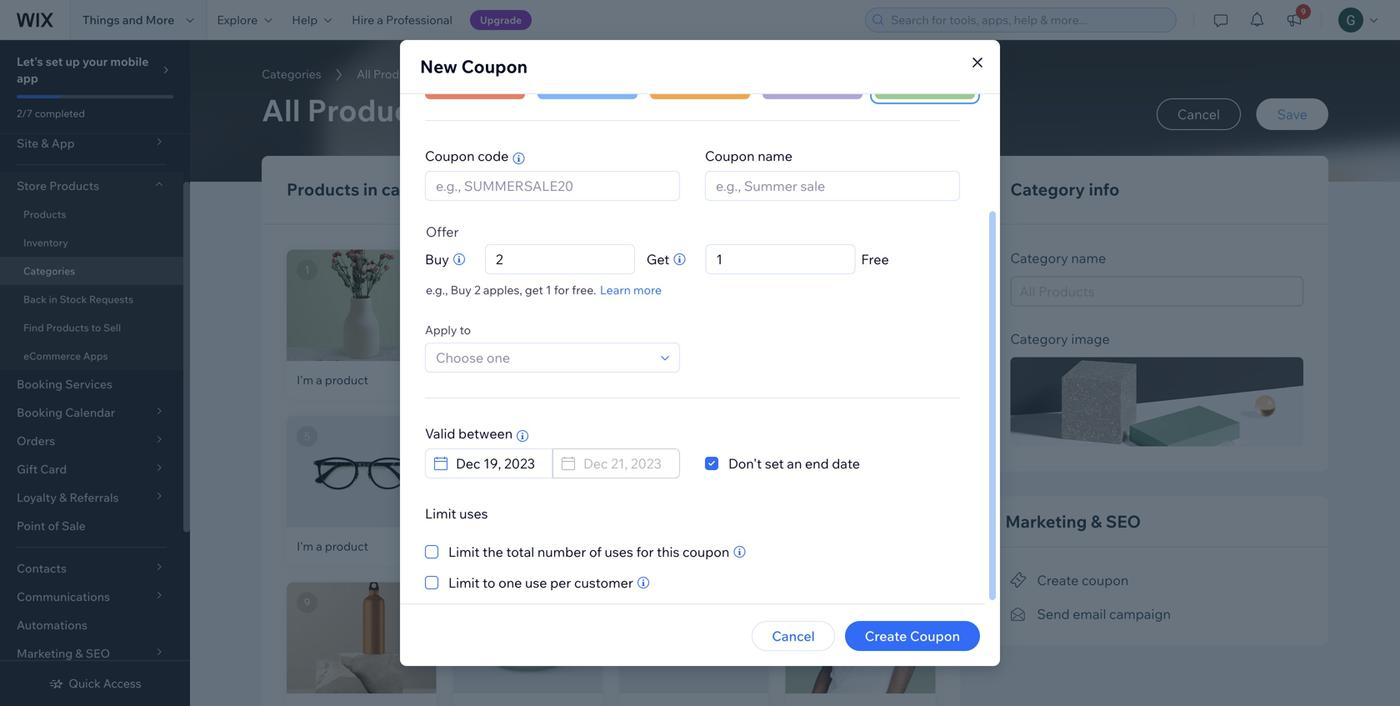 Task type: describe. For each thing, give the bounding box(es) containing it.
services
[[65, 377, 112, 391]]

sale
[[62, 518, 86, 533]]

send
[[1037, 606, 1070, 622]]

1 vertical spatial buy
[[451, 283, 472, 297]]

apply to
[[425, 323, 471, 337]]

0 vertical spatial all products
[[357, 67, 423, 81]]

2
[[474, 283, 481, 297]]

quick access
[[69, 676, 141, 691]]

0 vertical spatial uses
[[459, 505, 488, 522]]

limit to one use per customer
[[448, 574, 633, 591]]

store
[[17, 178, 47, 193]]

point of sale
[[17, 518, 86, 533]]

apples,
[[483, 283, 522, 297]]

Limit the total number of uses for this coupon checkbox
[[425, 542, 730, 562]]

more
[[634, 283, 662, 297]]

new coupon
[[420, 55, 528, 78]]

1 vertical spatial all
[[262, 91, 301, 129]]

category image
[[1011, 331, 1110, 347]]

12
[[461, 179, 479, 200]]

back
[[23, 293, 47, 306]]

of inside sidebar element
[[48, 518, 59, 533]]

Search for tools, apps, help & more... field
[[886, 8, 1171, 32]]

booking services link
[[0, 370, 183, 398]]

seo
[[1106, 511, 1141, 532]]

quick
[[69, 676, 101, 691]]

help button
[[282, 0, 342, 40]]

Choose one field
[[431, 343, 656, 372]]

1 vertical spatial all products
[[262, 91, 438, 129]]

products inside dropdown button
[[49, 178, 99, 193]]

e.g., Summer sale field
[[711, 172, 954, 200]]

sell
[[103, 321, 121, 334]]

category name
[[1011, 250, 1106, 266]]

and
[[122, 13, 143, 27]]

coupon inside checkbox
[[683, 543, 730, 560]]

&
[[1091, 511, 1102, 532]]

valid
[[425, 425, 456, 442]]

in for category
[[363, 179, 378, 200]]

0 vertical spatial cancel button
[[1157, 98, 1241, 130]]

stock
[[60, 293, 87, 306]]

create coupon
[[865, 628, 960, 644]]

automations
[[17, 618, 87, 632]]

products link
[[0, 200, 183, 228]]

get
[[525, 283, 543, 297]]

to for apply
[[460, 323, 471, 337]]

create for create coupon
[[865, 628, 907, 644]]

total
[[506, 543, 535, 560]]

save button
[[1257, 98, 1329, 130]]

don't set an end date
[[729, 455, 860, 472]]

things
[[83, 13, 120, 27]]

email
[[1073, 606, 1107, 622]]

limit for limit uses
[[425, 505, 456, 522]]

inventory
[[23, 236, 68, 249]]

help
[[292, 13, 318, 27]]

1
[[546, 283, 552, 297]]

category for category image
[[1011, 331, 1068, 347]]

coupon code
[[425, 148, 509, 164]]

marketing
[[1006, 511, 1087, 532]]

valid between
[[425, 425, 513, 442]]

apps
[[83, 350, 108, 362]]

code
[[478, 148, 509, 164]]

number
[[538, 543, 586, 560]]

uses inside checkbox
[[605, 543, 633, 560]]

to for limit
[[483, 574, 496, 591]]

point of sale link
[[0, 512, 183, 540]]

Category name text field
[[1011, 276, 1304, 306]]

access
[[103, 676, 141, 691]]

inventory link
[[0, 228, 183, 257]]

booking
[[17, 377, 63, 391]]

hire
[[352, 13, 374, 27]]

find
[[23, 321, 44, 334]]

in for stock
[[49, 293, 57, 306]]

e.g., buy 2 apples, get 1 for free. learn more
[[426, 283, 662, 297]]

point
[[17, 518, 45, 533]]

learn more link
[[600, 283, 662, 298]]

apply
[[425, 323, 457, 337]]

name for coupon name
[[758, 148, 793, 164]]

get
[[647, 251, 670, 268]]

more
[[146, 13, 174, 27]]

category info
[[1011, 179, 1120, 200]]

let's set up your mobile app
[[17, 54, 149, 85]]

mobile
[[110, 54, 149, 69]]

automations link
[[0, 611, 183, 639]]

limit for limit to one use per customer
[[448, 574, 480, 591]]

an
[[787, 455, 802, 472]]

e.g., SUMMERSALE20 field
[[431, 172, 674, 200]]

date
[[832, 455, 860, 472]]

promote newsletter image
[[1011, 607, 1027, 622]]

marketing & seo
[[1006, 511, 1141, 532]]

to inside sidebar element
[[91, 321, 101, 334]]

one
[[499, 574, 522, 591]]

all products form
[[190, 40, 1400, 706]]

back in stock requests link
[[0, 285, 183, 313]]

2/7 completed
[[17, 107, 85, 120]]

per
[[550, 574, 571, 591]]



Task type: locate. For each thing, give the bounding box(es) containing it.
ecommerce apps link
[[0, 342, 183, 370]]

1 horizontal spatial name
[[1071, 250, 1106, 266]]

set left an
[[765, 455, 784, 472]]

1 vertical spatial uses
[[605, 543, 633, 560]]

1 vertical spatial category
[[1011, 250, 1068, 266]]

explore
[[217, 13, 258, 27]]

create coupon
[[1037, 572, 1129, 588]]

category
[[1011, 179, 1085, 200], [1011, 250, 1068, 266], [1011, 331, 1068, 347]]

None field
[[711, 245, 850, 273], [451, 449, 547, 478], [579, 449, 674, 478], [711, 245, 850, 273], [451, 449, 547, 478], [579, 449, 674, 478]]

1 horizontal spatial categories
[[262, 67, 321, 81]]

1 horizontal spatial cancel button
[[1157, 98, 1241, 130]]

store products
[[17, 178, 99, 193]]

a
[[377, 13, 383, 27], [316, 373, 322, 387], [482, 373, 489, 387], [649, 373, 655, 387], [316, 539, 322, 554], [482, 539, 489, 554], [649, 539, 655, 554]]

completed
[[35, 107, 85, 120]]

for
[[554, 283, 569, 297], [636, 543, 654, 560]]

0 vertical spatial categories link
[[253, 66, 330, 83]]

promote coupon image
[[1011, 573, 1027, 588]]

0 horizontal spatial of
[[48, 518, 59, 533]]

for inside limit the total number of uses for this coupon checkbox
[[636, 543, 654, 560]]

upgrade
[[480, 14, 522, 26]]

i'm a product
[[297, 373, 368, 387], [463, 373, 535, 387], [629, 373, 701, 387], [297, 539, 368, 554], [463, 539, 535, 554], [629, 539, 701, 554]]

professional
[[386, 13, 453, 27]]

0 vertical spatial all
[[357, 67, 371, 81]]

categories link
[[253, 66, 330, 83], [0, 257, 183, 285]]

1 horizontal spatial uses
[[605, 543, 633, 560]]

cancel
[[1178, 106, 1220, 123], [772, 628, 815, 644]]

0 vertical spatial buy
[[425, 251, 449, 268]]

0 vertical spatial set
[[46, 54, 63, 69]]

category for category info
[[1011, 179, 1085, 200]]

save
[[1278, 106, 1308, 123]]

booking services
[[17, 377, 112, 391]]

0 horizontal spatial categories
[[23, 265, 75, 277]]

name for category name
[[1071, 250, 1106, 266]]

1 vertical spatial for
[[636, 543, 654, 560]]

0 horizontal spatial to
[[91, 321, 101, 334]]

ecommerce apps
[[23, 350, 108, 362]]

1 vertical spatial create
[[865, 628, 907, 644]]

coupon inside button
[[910, 628, 960, 644]]

free.
[[572, 283, 596, 297]]

hire a professional link
[[342, 0, 463, 40]]

1 horizontal spatial for
[[636, 543, 654, 560]]

to left sell
[[91, 321, 101, 334]]

for for this
[[636, 543, 654, 560]]

your
[[83, 54, 108, 69]]

app
[[17, 71, 38, 85]]

image
[[1071, 331, 1110, 347]]

free
[[861, 251, 889, 268]]

for left this
[[636, 543, 654, 560]]

0 vertical spatial create
[[1037, 572, 1079, 588]]

1 horizontal spatial categories link
[[253, 66, 330, 83]]

0 horizontal spatial for
[[554, 283, 569, 297]]

categories
[[262, 67, 321, 81], [23, 265, 75, 277]]

in inside 'all products' form
[[363, 179, 378, 200]]

to right apply
[[460, 323, 471, 337]]

e.g.,
[[426, 283, 448, 297]]

coupon
[[462, 55, 528, 78], [425, 148, 475, 164], [705, 148, 755, 164], [910, 628, 960, 644]]

use
[[525, 574, 547, 591]]

buy left '2' at the left top of page
[[451, 283, 472, 297]]

0 horizontal spatial create
[[865, 628, 907, 644]]

for for free.
[[554, 283, 569, 297]]

send email campaign button
[[1011, 602, 1171, 626]]

create
[[1037, 572, 1079, 588], [865, 628, 907, 644]]

3 category from the top
[[1011, 331, 1068, 347]]

0 vertical spatial cancel
[[1178, 106, 1220, 123]]

quick access button
[[49, 676, 141, 691]]

0 horizontal spatial categories link
[[0, 257, 183, 285]]

create coupon button
[[845, 621, 980, 651]]

for right 1
[[554, 283, 569, 297]]

0 vertical spatial limit
[[425, 505, 456, 522]]

this
[[657, 543, 680, 560]]

let's
[[17, 54, 43, 69]]

Limit to one use per customer checkbox
[[425, 573, 633, 593]]

of up customer
[[589, 543, 602, 560]]

cancel button
[[1157, 98, 1241, 130], [752, 621, 835, 651]]

create for create coupon
[[1037, 572, 1079, 588]]

0 vertical spatial in
[[363, 179, 378, 200]]

store products button
[[0, 172, 183, 200]]

1 vertical spatial of
[[589, 543, 602, 560]]

set inside option
[[765, 455, 784, 472]]

customer
[[574, 574, 633, 591]]

set inside let's set up your mobile app
[[46, 54, 63, 69]]

categories link inside 'all products' form
[[253, 66, 330, 83]]

1 horizontal spatial in
[[363, 179, 378, 200]]

categories down inventory at the left top of page
[[23, 265, 75, 277]]

0 horizontal spatial uses
[[459, 505, 488, 522]]

all
[[357, 67, 371, 81], [262, 91, 301, 129]]

in left category
[[363, 179, 378, 200]]

buy down the offer
[[425, 251, 449, 268]]

1 horizontal spatial cancel
[[1178, 106, 1220, 123]]

limit uses
[[425, 505, 488, 522]]

0 vertical spatial for
[[554, 283, 569, 297]]

0 horizontal spatial coupon
[[683, 543, 730, 560]]

coupon name
[[705, 148, 793, 164]]

1 vertical spatial in
[[49, 293, 57, 306]]

0 horizontal spatial all
[[262, 91, 301, 129]]

hire a professional
[[352, 13, 453, 27]]

set left up
[[46, 54, 63, 69]]

1 category from the top
[[1011, 179, 1085, 200]]

name down info
[[1071, 250, 1106, 266]]

category left image
[[1011, 331, 1068, 347]]

9
[[1301, 6, 1306, 17]]

1 horizontal spatial buy
[[451, 283, 472, 297]]

category for category name
[[1011, 250, 1068, 266]]

0 vertical spatial category
[[1011, 179, 1085, 200]]

0 vertical spatial coupon
[[683, 543, 730, 560]]

set for let's
[[46, 54, 63, 69]]

categories inside 'all products' form
[[262, 67, 321, 81]]

between
[[459, 425, 513, 442]]

in right back
[[49, 293, 57, 306]]

1 horizontal spatial to
[[460, 323, 471, 337]]

in inside 'link'
[[49, 293, 57, 306]]

create coupon button
[[1011, 568, 1129, 591]]

1 vertical spatial cancel
[[772, 628, 815, 644]]

learn
[[600, 283, 631, 297]]

limit left one
[[448, 574, 480, 591]]

requests
[[89, 293, 133, 306]]

2 horizontal spatial to
[[483, 574, 496, 591]]

0 horizontal spatial set
[[46, 54, 63, 69]]

don't
[[729, 455, 762, 472]]

limit the total number of uses for this coupon
[[448, 543, 730, 560]]

coupon inside button
[[1082, 572, 1129, 588]]

find products to sell link
[[0, 313, 183, 342]]

1 horizontal spatial all
[[357, 67, 371, 81]]

1 vertical spatial cancel button
[[752, 621, 835, 651]]

new
[[420, 55, 458, 78]]

products in category 12
[[287, 179, 479, 200]]

1 vertical spatial set
[[765, 455, 784, 472]]

1 horizontal spatial of
[[589, 543, 602, 560]]

0 vertical spatial categories
[[262, 67, 321, 81]]

uses up 'the' at the bottom left of the page
[[459, 505, 488, 522]]

limit left 'the' at the bottom left of the page
[[448, 543, 480, 560]]

i'm
[[297, 373, 313, 387], [463, 373, 480, 387], [629, 373, 646, 387], [297, 539, 313, 554], [463, 539, 480, 554], [629, 539, 646, 554]]

Buy field
[[491, 245, 629, 273]]

0 vertical spatial name
[[758, 148, 793, 164]]

1 vertical spatial categories
[[23, 265, 75, 277]]

limit for limit the total number of uses for this coupon
[[448, 543, 480, 560]]

category down category info
[[1011, 250, 1068, 266]]

Don't set an end date checkbox
[[705, 453, 860, 473]]

all products
[[357, 67, 423, 81], [262, 91, 438, 129]]

coupon up send email campaign
[[1082, 572, 1129, 588]]

products
[[373, 67, 423, 81], [307, 91, 438, 129], [49, 178, 99, 193], [287, 179, 360, 200], [23, 208, 66, 220], [46, 321, 89, 334]]

categories link down help
[[253, 66, 330, 83]]

categories down help
[[262, 67, 321, 81]]

0 vertical spatial of
[[48, 518, 59, 533]]

1 horizontal spatial create
[[1037, 572, 1079, 588]]

categories link up back in stock requests
[[0, 257, 183, 285]]

of inside checkbox
[[589, 543, 602, 560]]

name up e.g., summer sale field at the right of page
[[758, 148, 793, 164]]

info
[[1089, 179, 1120, 200]]

coupon
[[683, 543, 730, 560], [1082, 572, 1129, 588]]

2 vertical spatial category
[[1011, 331, 1068, 347]]

back in stock requests
[[23, 293, 133, 306]]

categories inside sidebar element
[[23, 265, 75, 277]]

create inside 'all products' form
[[1037, 572, 1079, 588]]

name inside 'all products' form
[[1071, 250, 1106, 266]]

product
[[325, 373, 368, 387], [491, 373, 535, 387], [658, 373, 701, 387], [325, 539, 368, 554], [491, 539, 535, 554], [658, 539, 701, 554]]

1 vertical spatial name
[[1071, 250, 1106, 266]]

1 horizontal spatial set
[[765, 455, 784, 472]]

2 vertical spatial limit
[[448, 574, 480, 591]]

category
[[382, 179, 453, 200]]

of left sale
[[48, 518, 59, 533]]

set for don't
[[765, 455, 784, 472]]

0 horizontal spatial name
[[758, 148, 793, 164]]

2 category from the top
[[1011, 250, 1068, 266]]

up
[[65, 54, 80, 69]]

0 horizontal spatial in
[[49, 293, 57, 306]]

coupon right this
[[683, 543, 730, 560]]

set
[[46, 54, 63, 69], [765, 455, 784, 472]]

9 button
[[1276, 0, 1313, 40]]

1 vertical spatial coupon
[[1082, 572, 1129, 588]]

1 vertical spatial limit
[[448, 543, 480, 560]]

category left info
[[1011, 179, 1085, 200]]

0 horizontal spatial buy
[[425, 251, 449, 268]]

limit down valid
[[425, 505, 456, 522]]

to left one
[[483, 574, 496, 591]]

1 horizontal spatial coupon
[[1082, 572, 1129, 588]]

uses up customer
[[605, 543, 633, 560]]

1 vertical spatial categories link
[[0, 257, 183, 285]]

cancel inside 'all products' form
[[1178, 106, 1220, 123]]

campaign
[[1110, 606, 1171, 622]]

2/7
[[17, 107, 33, 120]]

to inside checkbox
[[483, 574, 496, 591]]

sidebar element
[[0, 40, 190, 706]]

0 horizontal spatial cancel button
[[752, 621, 835, 651]]

0 horizontal spatial cancel
[[772, 628, 815, 644]]



Task type: vqa. For each thing, say whether or not it's contained in the screenshot.
alert
no



